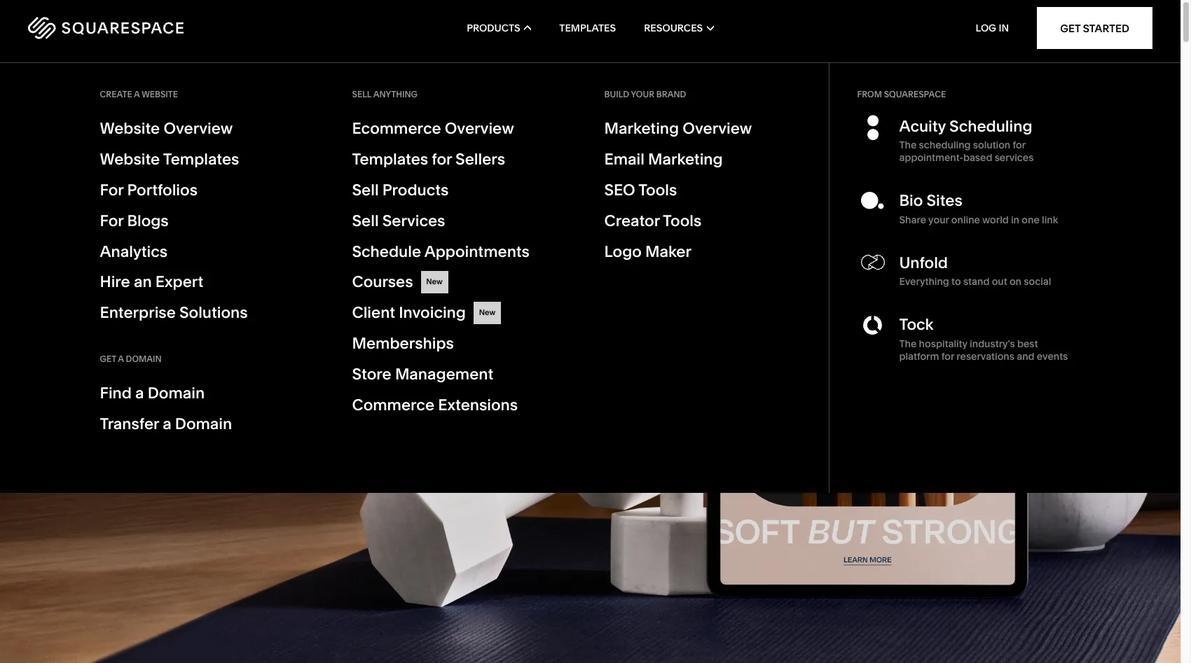 Task type: vqa. For each thing, say whether or not it's contained in the screenshot.
Expert
yes



Task type: locate. For each thing, give the bounding box(es) containing it.
get inside get your free website trial today. no credit card required.
[[196, 365, 215, 379]]

solution
[[973, 139, 1011, 152]]

unfold
[[899, 253, 948, 272]]

trial
[[310, 365, 330, 379]]

templates
[[559, 22, 616, 34], [163, 150, 239, 169], [352, 150, 428, 169]]

store
[[352, 365, 391, 384]]

logo maker
[[604, 242, 692, 261]]

your right build
[[631, 89, 654, 99]]

in
[[1011, 214, 1019, 226]]

marketing down marketing overview
[[648, 150, 723, 169]]

your for share
[[928, 214, 949, 226]]

2 horizontal spatial overview
[[683, 119, 752, 138]]

tools up "maker"
[[663, 211, 702, 230]]

overview up email marketing "link" at right
[[683, 119, 752, 138]]

to up memberships
[[369, 263, 414, 334]]

a up find
[[118, 354, 124, 365]]

scheduling
[[949, 117, 1032, 136]]

domain up find a domain at the bottom left of the page
[[126, 354, 162, 365]]

extensions
[[438, 396, 518, 415]]

1 the from the top
[[899, 139, 917, 152]]

memberships
[[352, 334, 454, 353]]

maker
[[645, 242, 692, 261]]

templates for templates
[[559, 22, 616, 34]]

tools inside "creator tools" link
[[663, 211, 702, 230]]

0 horizontal spatial for
[[432, 150, 452, 169]]

0 horizontal spatial to
[[369, 263, 414, 334]]

online
[[951, 214, 980, 226]]

for portfolios link
[[100, 179, 324, 202]]

email marketing
[[604, 150, 723, 169]]

website for website overview
[[100, 119, 160, 138]]

0 vertical spatial tools
[[638, 181, 677, 200]]

sell
[[352, 89, 371, 99], [352, 181, 379, 200], [352, 211, 379, 230], [429, 248, 537, 335]]

expert
[[155, 273, 203, 292]]

get started for get started link to the left
[[77, 373, 151, 387]]

the down acuity
[[899, 139, 917, 152]]

1 vertical spatial your
[[928, 214, 949, 226]]

0 vertical spatial domain
[[126, 354, 162, 365]]

everything to stand out on social
[[899, 275, 1051, 288]]

0 horizontal spatial new
[[426, 277, 443, 287]]

templates for sellers
[[352, 150, 505, 169]]

0 vertical spatial the
[[899, 139, 917, 152]]

0 horizontal spatial templates
[[163, 150, 239, 169]]

2 vertical spatial domain
[[175, 415, 232, 434]]

templates inside templates for sellers 'link'
[[352, 150, 428, 169]]

templates for sellers link
[[352, 148, 576, 171]]

courses
[[352, 273, 413, 292]]

0 vertical spatial website
[[142, 89, 178, 99]]

sell services
[[352, 211, 445, 230]]

get started
[[1060, 21, 1129, 35], [77, 373, 151, 387]]

seo
[[604, 181, 635, 200]]

for right solution
[[1013, 139, 1026, 152]]

2 the from the top
[[899, 337, 917, 350]]

portfolios
[[127, 181, 198, 200]]

website for website templates
[[100, 150, 160, 169]]

domain up transfer a domain
[[148, 384, 205, 403]]

your down sites
[[928, 214, 949, 226]]

for inside 'link'
[[432, 150, 452, 169]]

tock the hospitality industry's best platform for reservations and events
[[899, 315, 1068, 363]]

for
[[100, 181, 124, 200], [100, 211, 124, 230]]

1 horizontal spatial new
[[479, 308, 496, 318]]

for down ecommerce overview
[[432, 150, 452, 169]]

ecommerce
[[352, 119, 441, 138]]

3 overview from the left
[[683, 119, 752, 138]]

to left stand
[[952, 275, 961, 288]]

1 horizontal spatial to
[[952, 275, 961, 288]]

0 horizontal spatial your
[[217, 365, 240, 379]]

store management
[[352, 365, 493, 384]]

1 horizontal spatial your
[[631, 89, 654, 99]]

resources button
[[644, 0, 714, 56]]

2 overview from the left
[[445, 119, 514, 138]]

0 vertical spatial website
[[100, 119, 160, 138]]

website up website overview
[[142, 89, 178, 99]]

commerce
[[352, 396, 434, 415]]

0 vertical spatial new
[[426, 277, 443, 287]]

new up memberships link
[[479, 308, 496, 318]]

website inside get your free website trial today. no credit card required.
[[266, 365, 307, 379]]

bio sites
[[899, 192, 963, 210]]

ecommerce overview
[[352, 119, 514, 138]]

solutions
[[179, 304, 248, 323]]

for up for blogs
[[100, 181, 124, 200]]

1 vertical spatial new
[[479, 308, 496, 318]]

1 vertical spatial website
[[266, 365, 307, 379]]

industry's
[[970, 337, 1015, 350]]

for
[[1013, 139, 1026, 152], [432, 150, 452, 169], [942, 350, 954, 363]]

0 vertical spatial get started link
[[1037, 7, 1153, 49]]

tools
[[638, 181, 677, 200], [663, 211, 702, 230]]

2 horizontal spatial templates
[[559, 22, 616, 34]]

your inside get your free website trial today. no credit card required.
[[217, 365, 240, 379]]

the down tock
[[899, 337, 917, 350]]

to for sell
[[369, 263, 414, 334]]

to inside designed to sell
[[369, 263, 414, 334]]

new for courses
[[426, 277, 443, 287]]

0 horizontal spatial get started
[[77, 373, 151, 387]]

1 vertical spatial for
[[100, 211, 124, 230]]

from
[[857, 89, 882, 99]]

sell for sell anything
[[352, 89, 371, 99]]

domain for find a domain
[[148, 384, 205, 403]]

for inside tock the hospitality industry's best platform for reservations and events
[[942, 350, 954, 363]]

0 vertical spatial your
[[631, 89, 654, 99]]

brand
[[656, 89, 686, 99]]

tools inside the seo tools link
[[638, 181, 677, 200]]

0 vertical spatial get started
[[1060, 21, 1129, 35]]

marketing overview
[[604, 119, 752, 138]]

marketing down build your brand
[[604, 119, 679, 138]]

1 vertical spatial started
[[101, 373, 151, 387]]

website
[[142, 89, 178, 99], [266, 365, 307, 379]]

creator tools link
[[604, 210, 829, 232]]

domain for transfer a domain
[[175, 415, 232, 434]]

for for for blogs
[[100, 211, 124, 230]]

website overview link
[[100, 118, 324, 140]]

marketing inside "link"
[[648, 150, 723, 169]]

sell inside sell products link
[[352, 181, 379, 200]]

website up required.
[[266, 365, 307, 379]]

website up for portfolios
[[100, 150, 160, 169]]

platform
[[899, 350, 939, 363]]

log             in
[[976, 22, 1009, 34]]

2 vertical spatial your
[[217, 365, 240, 379]]

domain down find a domain link
[[175, 415, 232, 434]]

client
[[352, 304, 395, 323]]

2 for from the top
[[100, 211, 124, 230]]

get started link
[[1037, 7, 1153, 49], [55, 356, 173, 404]]

stand
[[963, 275, 990, 288]]

best
[[1017, 337, 1038, 350]]

products
[[467, 22, 520, 34], [382, 181, 449, 200]]

0 horizontal spatial started
[[101, 373, 151, 387]]

1 vertical spatial tools
[[663, 211, 702, 230]]

1 horizontal spatial website
[[266, 365, 307, 379]]

link
[[1042, 214, 1058, 226]]

1 vertical spatial the
[[899, 337, 917, 350]]

tools up creator tools
[[638, 181, 677, 200]]

1 vertical spatial marketing
[[648, 150, 723, 169]]

1 website from the top
[[100, 119, 160, 138]]

1 horizontal spatial started
[[1083, 21, 1129, 35]]

share your online world in one link
[[899, 214, 1058, 226]]

transfer a domain link
[[100, 412, 324, 437]]

analytics link
[[100, 241, 324, 263]]

overview up "sellers"
[[445, 119, 514, 138]]

2 horizontal spatial your
[[928, 214, 949, 226]]

designed to sell
[[55, 248, 537, 335]]

for inside acuity scheduling the scheduling solution for appointment-based services
[[1013, 139, 1026, 152]]

1 horizontal spatial get started link
[[1037, 7, 1153, 49]]

credit
[[213, 381, 244, 395]]

1 horizontal spatial templates
[[352, 150, 428, 169]]

1 vertical spatial get started link
[[55, 356, 173, 404]]

0 horizontal spatial overview
[[164, 119, 233, 138]]

a right find
[[135, 384, 144, 403]]

get left find
[[77, 373, 99, 387]]

logo maker link
[[604, 241, 829, 263]]

2 horizontal spatial for
[[1013, 139, 1026, 152]]

sell for sell products
[[352, 181, 379, 200]]

for left blogs
[[100, 211, 124, 230]]

0 vertical spatial products
[[467, 22, 520, 34]]

in
[[999, 22, 1009, 34]]

1 horizontal spatial get started
[[1060, 21, 1129, 35]]

a down find a domain at the bottom left of the page
[[163, 415, 171, 434]]

for blogs link
[[100, 210, 324, 232]]

new down schedule appointments
[[426, 277, 443, 287]]

get up no
[[196, 365, 215, 379]]

a right create
[[134, 89, 140, 99]]

1 overview from the left
[[164, 119, 233, 138]]

ecommerce overview link
[[352, 118, 576, 140]]

1 for from the top
[[100, 181, 124, 200]]

the inside acuity scheduling the scheduling solution for appointment-based services
[[899, 139, 917, 152]]

hire an expert
[[100, 273, 203, 292]]

1 horizontal spatial products
[[467, 22, 520, 34]]

new
[[426, 277, 443, 287], [479, 308, 496, 318]]

website down create a website
[[100, 119, 160, 138]]

for blogs
[[100, 211, 169, 230]]

1 horizontal spatial for
[[942, 350, 954, 363]]

sell inside sell services link
[[352, 211, 379, 230]]

0 horizontal spatial products
[[382, 181, 449, 200]]

1 horizontal spatial overview
[[445, 119, 514, 138]]

sell anything
[[352, 89, 418, 99]]

get
[[1060, 21, 1081, 35], [100, 354, 116, 365], [196, 365, 215, 379], [77, 373, 99, 387]]

overview up "website templates" link
[[164, 119, 233, 138]]

0 vertical spatial for
[[100, 181, 124, 200]]

out
[[992, 275, 1007, 288]]

for right platform
[[942, 350, 954, 363]]

1 vertical spatial get started
[[77, 373, 151, 387]]

to
[[369, 263, 414, 334], [952, 275, 961, 288]]

tools for creator tools
[[663, 211, 702, 230]]

domain
[[126, 354, 162, 365], [148, 384, 205, 403], [175, 415, 232, 434]]

tools for seo tools
[[638, 181, 677, 200]]

1 vertical spatial domain
[[148, 384, 205, 403]]

1 vertical spatial website
[[100, 150, 160, 169]]

on
[[1010, 275, 1022, 288]]

your up credit
[[217, 365, 240, 379]]

find
[[100, 384, 132, 403]]

2 website from the top
[[100, 150, 160, 169]]



Task type: describe. For each thing, give the bounding box(es) containing it.
invoicing
[[399, 304, 466, 323]]

sell services link
[[352, 210, 576, 232]]

squarespace logo link
[[28, 17, 253, 39]]

to for stand
[[952, 275, 961, 288]]

templates inside "website templates" link
[[163, 150, 239, 169]]

card
[[247, 381, 270, 395]]

squarespace logo image
[[28, 17, 184, 39]]

email
[[604, 150, 645, 169]]

new for client invoicing
[[479, 308, 496, 318]]

your for build
[[631, 89, 654, 99]]

a for get
[[118, 354, 124, 365]]

transfer a domain
[[100, 415, 232, 434]]

get started for right get started link
[[1060, 21, 1129, 35]]

for portfolios
[[100, 181, 198, 200]]

1 vertical spatial products
[[382, 181, 449, 200]]

templates link
[[559, 0, 616, 56]]

get your free website trial today. no credit card required.
[[196, 365, 364, 395]]

social
[[1024, 275, 1051, 288]]

sell products link
[[352, 179, 576, 202]]

events
[[1037, 350, 1068, 363]]

blogs
[[127, 211, 169, 230]]

log             in link
[[976, 22, 1009, 34]]

sites
[[927, 192, 963, 210]]

log
[[976, 22, 996, 34]]

find a domain link
[[100, 381, 324, 406]]

products inside button
[[467, 22, 520, 34]]

seo tools
[[604, 181, 677, 200]]

a for create
[[134, 89, 140, 99]]

store management link
[[352, 364, 576, 386]]

overview for for
[[445, 119, 514, 138]]

0 horizontal spatial website
[[142, 89, 178, 99]]

reservations
[[957, 350, 1015, 363]]

get right in at the right
[[1060, 21, 1081, 35]]

products button
[[467, 0, 531, 56]]

free
[[243, 365, 264, 379]]

website templates link
[[100, 148, 324, 171]]

0 vertical spatial marketing
[[604, 119, 679, 138]]

schedule appointments link
[[352, 241, 576, 263]]

hire
[[100, 273, 130, 292]]

0 horizontal spatial get started link
[[55, 356, 173, 404]]

an
[[134, 273, 152, 292]]

management
[[395, 365, 493, 384]]

appointments
[[424, 242, 530, 261]]

your for get
[[217, 365, 240, 379]]

domain for get a domain
[[126, 354, 162, 365]]

today.
[[332, 365, 364, 379]]

memberships link
[[352, 333, 576, 355]]

for for for portfolios
[[100, 181, 124, 200]]

get up find
[[100, 354, 116, 365]]

logo
[[604, 242, 642, 261]]

everything
[[899, 275, 949, 288]]

the inside tock the hospitality industry's best platform for reservations and events
[[899, 337, 917, 350]]

overview for marketing
[[683, 119, 752, 138]]

appointment-
[[899, 152, 963, 164]]

commerce extensions link
[[352, 394, 576, 417]]

website overview
[[100, 119, 233, 138]]

required.
[[273, 381, 320, 395]]

world
[[982, 214, 1009, 226]]

a for transfer
[[163, 415, 171, 434]]

build your brand
[[604, 89, 686, 99]]

create
[[100, 89, 132, 99]]

squarespace
[[884, 89, 946, 99]]

anything
[[373, 89, 418, 99]]

create a website
[[100, 89, 178, 99]]

creator tools
[[604, 211, 702, 230]]

enterprise
[[100, 304, 176, 323]]

transfer
[[100, 415, 159, 434]]

templates for templates for sellers
[[352, 150, 428, 169]]

services
[[995, 152, 1034, 164]]

overview for templates
[[164, 119, 233, 138]]

a for find
[[135, 384, 144, 403]]

based
[[963, 152, 992, 164]]

share
[[899, 214, 926, 226]]

services
[[382, 211, 445, 230]]

acuity scheduling the scheduling solution for appointment-based services
[[899, 117, 1034, 164]]

sell for sell services
[[352, 211, 379, 230]]

tock
[[899, 315, 934, 334]]

analytics
[[100, 242, 168, 261]]

schedule
[[352, 242, 421, 261]]

sellers
[[456, 150, 505, 169]]

get a domain
[[100, 354, 162, 365]]

no
[[196, 381, 211, 395]]

0 vertical spatial started
[[1083, 21, 1129, 35]]

bio
[[899, 192, 923, 210]]

acuity
[[899, 117, 946, 136]]

scheduling
[[919, 139, 971, 152]]

creator
[[604, 211, 660, 230]]

one
[[1022, 214, 1040, 226]]

client invoicing
[[352, 304, 466, 323]]

hire an expert link
[[100, 271, 324, 294]]

enterprise solutions
[[100, 304, 248, 323]]

hospitality
[[919, 337, 967, 350]]

enterprise solutions link
[[100, 302, 324, 325]]



